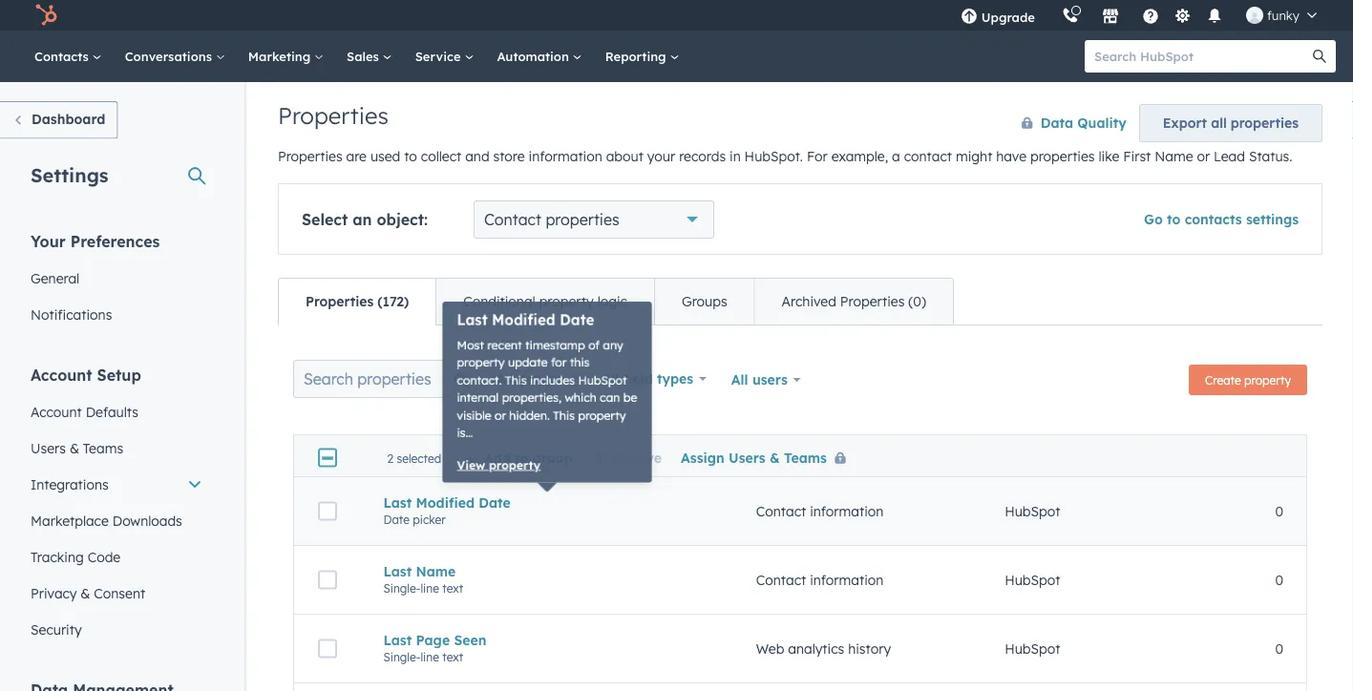 Task type: locate. For each thing, give the bounding box(es) containing it.
privacy
[[31, 585, 77, 602]]

or left lead
[[1197, 148, 1211, 165]]

all left "users" at the bottom right of the page
[[732, 372, 749, 388]]

0 horizontal spatial date
[[384, 513, 410, 527]]

last name single-line text
[[384, 563, 464, 596]]

1 horizontal spatial name
[[1155, 148, 1194, 165]]

1 vertical spatial contact information
[[756, 572, 884, 589]]

2
[[387, 451, 394, 465]]

single- down 'page'
[[384, 650, 421, 665]]

text down seen
[[443, 650, 464, 665]]

2 vertical spatial properties
[[546, 210, 620, 229]]

contact information for last modified date
[[756, 503, 884, 520]]

2 horizontal spatial &
[[770, 449, 780, 466]]

0 vertical spatial account
[[31, 365, 92, 385]]

property inside view property button
[[499, 462, 542, 474]]

0 vertical spatial modified
[[502, 341, 554, 356]]

1 horizontal spatial users
[[729, 449, 766, 466]]

Search HubSpot search field
[[1085, 40, 1319, 73]]

0 horizontal spatial name
[[416, 563, 456, 580]]

0 vertical spatial to
[[404, 148, 417, 165]]

all inside 'all groups' popup button
[[497, 371, 514, 387]]

conditional
[[463, 293, 536, 310]]

calling icon button
[[1055, 3, 1087, 28]]

1 vertical spatial properties
[[1031, 148, 1095, 165]]

0 horizontal spatial modified
[[416, 495, 475, 511]]

2 horizontal spatial properties
[[1231, 115, 1299, 131]]

1 account from the top
[[31, 365, 92, 385]]

0 vertical spatial name
[[1155, 148, 1194, 165]]

archive
[[612, 449, 662, 466]]

all inside 'all users' popup button
[[732, 372, 749, 388]]

1 vertical spatial or
[[504, 421, 513, 433]]

3 0 from the top
[[1276, 641, 1284, 658]]

go to contacts settings button
[[1145, 211, 1299, 228]]

0 horizontal spatial or
[[504, 421, 513, 433]]

teams down defaults
[[83, 440, 123, 457]]

all field types button
[[590, 360, 719, 398]]

last left 'page'
[[384, 632, 412, 649]]

contact information up analytics at the right of page
[[756, 572, 884, 589]]

name down export
[[1155, 148, 1194, 165]]

all for all groups
[[497, 371, 514, 387]]

tab list
[[278, 278, 954, 326]]

all field types
[[602, 371, 694, 387]]

contact properties
[[484, 210, 620, 229]]

tab panel
[[278, 325, 1323, 692]]

properties down data quality 'button'
[[1031, 148, 1095, 165]]

example,
[[832, 148, 889, 165]]

date
[[558, 341, 586, 356], [479, 495, 511, 511], [384, 513, 410, 527]]

export
[[1163, 115, 1208, 131]]

teams down "users" at the bottom right of the page
[[784, 449, 827, 466]]

sales link
[[335, 31, 404, 82]]

reporting link
[[594, 31, 691, 82]]

history
[[848, 641, 891, 658]]

0 vertical spatial contact
[[484, 210, 542, 229]]

this down which
[[552, 421, 570, 433]]

teams
[[83, 440, 123, 457], [784, 449, 827, 466]]

0 vertical spatial single-
[[384, 582, 421, 596]]

date left picker
[[384, 513, 410, 527]]

last down 2
[[384, 495, 412, 511]]

1 vertical spatial to
[[1167, 211, 1181, 228]]

1 vertical spatial single-
[[384, 650, 421, 665]]

modified inside the last modified date most recent timestamp of any property update for this contact. this includes hubspot internal properties, which can be visible or hidden. this property is…
[[502, 341, 554, 356]]

dashboard
[[32, 111, 105, 128]]

tracking
[[31, 549, 84, 566]]

contact down store
[[484, 210, 542, 229]]

reporting
[[605, 48, 670, 64]]

property inside conditional property logic link
[[539, 293, 594, 310]]

& inside tab panel
[[770, 449, 780, 466]]

1 horizontal spatial to
[[515, 449, 529, 466]]

1 contact information from the top
[[756, 503, 884, 520]]

contact up web
[[756, 572, 807, 589]]

to right add
[[515, 449, 529, 466]]

all right "of"
[[602, 371, 619, 387]]

information for last name
[[810, 572, 884, 589]]

your
[[648, 148, 676, 165]]

hubspot
[[573, 392, 614, 404], [1005, 503, 1061, 520], [1005, 572, 1061, 589], [1005, 641, 1061, 658]]

upgrade
[[982, 9, 1035, 25]]

1 vertical spatial 0
[[1276, 572, 1284, 589]]

privacy & consent link
[[19, 576, 214, 612]]

account defaults link
[[19, 394, 214, 430]]

conversations link
[[113, 31, 237, 82]]

1 text from the top
[[443, 582, 464, 596]]

funky button
[[1235, 0, 1329, 31]]

assign users & teams
[[681, 449, 827, 466]]

group
[[533, 449, 573, 466]]

logic
[[598, 293, 628, 310]]

0 vertical spatial properties
[[1231, 115, 1299, 131]]

lead
[[1214, 148, 1246, 165]]

line
[[421, 582, 439, 596], [421, 650, 439, 665]]

1 vertical spatial text
[[443, 650, 464, 665]]

groups link
[[654, 279, 754, 325]]

notifications image
[[1207, 9, 1224, 26]]

properties up status.
[[1231, 115, 1299, 131]]

properties up are
[[278, 101, 389, 130]]

last up most
[[473, 341, 498, 356]]

users right assign
[[729, 449, 766, 466]]

archived properties (0)
[[782, 293, 927, 310]]

2 vertical spatial contact
[[756, 572, 807, 589]]

contact information down assign users & teams button
[[756, 503, 884, 520]]

2 line from the top
[[421, 650, 439, 665]]

1 horizontal spatial this
[[552, 421, 570, 433]]

1 vertical spatial information
[[810, 503, 884, 520]]

last inside last name single-line text
[[384, 563, 412, 580]]

2 vertical spatial 0
[[1276, 641, 1284, 658]]

single- up 'page'
[[384, 582, 421, 596]]

your preferences
[[31, 232, 160, 251]]

0 vertical spatial text
[[443, 582, 464, 596]]

tracking code link
[[19, 539, 214, 576]]

marketplaces button
[[1091, 0, 1131, 31]]

last down last modified date date picker
[[384, 563, 412, 580]]

1 vertical spatial line
[[421, 650, 439, 665]]

all up contact.
[[497, 371, 514, 387]]

text up seen
[[443, 582, 464, 596]]

text
[[443, 582, 464, 596], [443, 650, 464, 665]]

& for teams
[[70, 440, 79, 457]]

2 horizontal spatial all
[[732, 372, 749, 388]]

seen
[[454, 632, 487, 649]]

0 for last modified date
[[1276, 503, 1284, 520]]

0 vertical spatial line
[[421, 582, 439, 596]]

this down update
[[513, 392, 531, 404]]

0 vertical spatial 0
[[1276, 503, 1284, 520]]

line down 'page'
[[421, 650, 439, 665]]

properties
[[278, 101, 389, 130], [278, 148, 343, 165], [306, 293, 374, 310], [841, 293, 905, 310]]

2 vertical spatial to
[[515, 449, 529, 466]]

picker
[[413, 513, 446, 527]]

1 horizontal spatial all
[[602, 371, 619, 387]]

2 horizontal spatial to
[[1167, 211, 1181, 228]]

most
[[473, 363, 495, 375]]

1 0 from the top
[[1276, 503, 1284, 520]]

collect
[[421, 148, 462, 165]]

account up account defaults
[[31, 365, 92, 385]]

& right privacy
[[81, 585, 90, 602]]

contact information
[[756, 503, 884, 520], [756, 572, 884, 589]]

last page seen single-line text
[[384, 632, 487, 665]]

1 horizontal spatial date
[[479, 495, 511, 511]]

1 vertical spatial modified
[[416, 495, 475, 511]]

to for add to group
[[515, 449, 529, 466]]

contact information for last name
[[756, 572, 884, 589]]

contact
[[484, 210, 542, 229], [756, 503, 807, 520], [756, 572, 807, 589]]

line up 'page'
[[421, 582, 439, 596]]

1 vertical spatial name
[[416, 563, 456, 580]]

modified inside last modified date date picker
[[416, 495, 475, 511]]

1 line from the top
[[421, 582, 439, 596]]

privacy & consent
[[31, 585, 145, 602]]

1 horizontal spatial teams
[[784, 449, 827, 466]]

0 vertical spatial or
[[1197, 148, 1211, 165]]

marketplace downloads link
[[19, 503, 214, 539]]

contact
[[904, 148, 952, 165]]

properties left are
[[278, 148, 343, 165]]

0 horizontal spatial properties
[[546, 210, 620, 229]]

users up integrations
[[31, 440, 66, 457]]

1 horizontal spatial modified
[[502, 341, 554, 356]]

line inside last name single-line text
[[421, 582, 439, 596]]

0 vertical spatial date
[[558, 341, 586, 356]]

& up integrations
[[70, 440, 79, 457]]

modified up 'recent' on the bottom
[[502, 341, 554, 356]]

2 single- from the top
[[384, 650, 421, 665]]

calling icon image
[[1062, 7, 1079, 25]]

0 horizontal spatial teams
[[83, 440, 123, 457]]

2 selected
[[387, 451, 442, 465]]

modified up picker
[[416, 495, 475, 511]]

name down picker
[[416, 563, 456, 580]]

is…
[[473, 436, 486, 448]]

integrations button
[[19, 467, 214, 503]]

like
[[1099, 148, 1120, 165]]

name inside last name single-line text
[[416, 563, 456, 580]]

account up users & teams
[[31, 404, 82, 420]]

properties inside popup button
[[546, 210, 620, 229]]

single- inside last name single-line text
[[384, 582, 421, 596]]

0 horizontal spatial all
[[497, 371, 514, 387]]

properties left (0)
[[841, 293, 905, 310]]

page
[[416, 632, 450, 649]]

last
[[473, 341, 498, 356], [384, 495, 412, 511], [384, 563, 412, 580], [384, 632, 412, 649]]

0 horizontal spatial users
[[31, 440, 66, 457]]

date inside the last modified date most recent timestamp of any property update for this contact. this includes hubspot internal properties, which can be visible or hidden. this property is…
[[558, 341, 586, 356]]

property for create
[[1245, 373, 1292, 387]]

1 vertical spatial contact
[[756, 503, 807, 520]]

data quality
[[1041, 115, 1127, 131]]

0 vertical spatial information
[[529, 148, 603, 165]]

0 for last page seen
[[1276, 641, 1284, 658]]

date up "of"
[[558, 341, 586, 356]]

menu
[[948, 0, 1331, 31]]

upgrade image
[[961, 9, 978, 26]]

contact for last modified date
[[756, 503, 807, 520]]

or right visible
[[504, 421, 513, 433]]

date for last modified date date picker
[[479, 495, 511, 511]]

last inside last page seen single-line text
[[384, 632, 412, 649]]

be
[[610, 406, 622, 419]]

2 account from the top
[[31, 404, 82, 420]]

your
[[31, 232, 66, 251]]

1 vertical spatial date
[[479, 495, 511, 511]]

property inside create property button
[[1245, 373, 1292, 387]]

to right "go"
[[1167, 211, 1181, 228]]

contacts
[[34, 48, 92, 64]]

web
[[756, 641, 785, 658]]

assign
[[681, 449, 725, 466]]

& for consent
[[81, 585, 90, 602]]

2 horizontal spatial date
[[558, 341, 586, 356]]

select an object:
[[302, 210, 428, 229]]

0 horizontal spatial &
[[70, 440, 79, 457]]

properties down about on the left of page
[[546, 210, 620, 229]]

all inside the all field types popup button
[[602, 371, 619, 387]]

2 text from the top
[[443, 650, 464, 665]]

to for go to contacts settings
[[1167, 211, 1181, 228]]

0 vertical spatial this
[[513, 392, 531, 404]]

archive button
[[592, 449, 662, 466]]

2 contact information from the top
[[756, 572, 884, 589]]

all
[[497, 371, 514, 387], [602, 371, 619, 387], [732, 372, 749, 388]]

contact inside popup button
[[484, 210, 542, 229]]

single-
[[384, 582, 421, 596], [384, 650, 421, 665]]

properties for properties (172)
[[306, 293, 374, 310]]

contact down assign users & teams button
[[756, 503, 807, 520]]

0 vertical spatial contact information
[[756, 503, 884, 520]]

2 vertical spatial information
[[810, 572, 884, 589]]

marketplace
[[31, 513, 109, 529]]

web analytics history
[[756, 641, 891, 658]]

last inside last modified date date picker
[[384, 495, 412, 511]]

general
[[31, 270, 80, 287]]

last modified date date picker
[[384, 495, 511, 527]]

for
[[807, 148, 828, 165]]

1 single- from the top
[[384, 582, 421, 596]]

go to contacts settings
[[1145, 211, 1299, 228]]

in
[[730, 148, 741, 165]]

&
[[70, 440, 79, 457], [770, 449, 780, 466], [81, 585, 90, 602]]

to right used
[[404, 148, 417, 165]]

date down view at the left bottom of the page
[[479, 495, 511, 511]]

last name button
[[384, 563, 711, 580]]

1 vertical spatial account
[[31, 404, 82, 420]]

properties left '(172)'
[[306, 293, 374, 310]]

1 horizontal spatial &
[[81, 585, 90, 602]]

& right assign
[[770, 449, 780, 466]]

2 0 from the top
[[1276, 572, 1284, 589]]

create
[[1206, 373, 1242, 387]]



Task type: describe. For each thing, give the bounding box(es) containing it.
account for account setup
[[31, 365, 92, 385]]

hubspot for last name
[[1005, 572, 1061, 589]]

tab panel containing all groups
[[278, 325, 1323, 692]]

contact.
[[473, 392, 510, 404]]

groups
[[518, 371, 564, 387]]

are
[[346, 148, 367, 165]]

setup
[[97, 365, 141, 385]]

sales
[[347, 48, 383, 64]]

2 vertical spatial date
[[384, 513, 410, 527]]

teams inside users & teams link
[[83, 440, 123, 457]]

service
[[415, 48, 465, 64]]

first
[[1124, 148, 1151, 165]]

hidden.
[[516, 421, 550, 433]]

add to group
[[485, 449, 573, 466]]

last modified date tooltip
[[461, 333, 634, 483]]

single- inside last page seen single-line text
[[384, 650, 421, 665]]

menu containing funky
[[948, 0, 1331, 31]]

hubspot image
[[34, 4, 57, 27]]

view property button
[[473, 461, 542, 475]]

add to group button
[[464, 449, 573, 466]]

help image
[[1142, 9, 1160, 26]]

information for last modified date
[[810, 503, 884, 520]]

data quality button
[[1002, 104, 1128, 142]]

1 vertical spatial this
[[552, 421, 570, 433]]

an
[[353, 210, 372, 229]]

last modified date button
[[384, 495, 711, 511]]

properties inside button
[[1231, 115, 1299, 131]]

defaults
[[86, 404, 138, 420]]

automation link
[[486, 31, 594, 82]]

code
[[88, 549, 121, 566]]

last inside the last modified date most recent timestamp of any property update for this contact. this includes hubspot internal properties, which can be visible or hidden. this property is…
[[473, 341, 498, 356]]

conditional property logic
[[463, 293, 628, 310]]

properties for properties
[[278, 101, 389, 130]]

archived properties (0) link
[[754, 279, 953, 325]]

account defaults
[[31, 404, 138, 420]]

funky town image
[[1247, 7, 1264, 24]]

contact properties button
[[474, 201, 715, 239]]

tab list containing properties (172)
[[278, 278, 954, 326]]

selected
[[397, 451, 442, 465]]

and
[[465, 148, 490, 165]]

assign users & teams button
[[681, 449, 854, 466]]

help button
[[1135, 0, 1167, 31]]

account setup element
[[19, 364, 214, 648]]

modified for last modified date most recent timestamp of any property update for this contact. this includes hubspot internal properties, which can be visible or hidden. this property is…
[[502, 341, 554, 356]]

archived
[[782, 293, 837, 310]]

properties for properties are used to collect and store information about your records in hubspot. for example, a contact might have properties like first name or lead status.
[[278, 148, 343, 165]]

quality
[[1078, 115, 1127, 131]]

0 horizontal spatial to
[[404, 148, 417, 165]]

types
[[657, 371, 694, 387]]

status.
[[1249, 148, 1293, 165]]

export all properties
[[1163, 115, 1299, 131]]

recent
[[498, 363, 527, 375]]

properties are used to collect and store information about your records in hubspot. for example, a contact might have properties like first name or lead status.
[[278, 148, 1293, 165]]

all
[[1212, 115, 1227, 131]]

all users button
[[719, 360, 814, 400]]

can
[[591, 406, 608, 419]]

automation
[[497, 48, 573, 64]]

field
[[624, 371, 653, 387]]

conversations
[[125, 48, 216, 64]]

add
[[485, 449, 511, 466]]

teams inside tab panel
[[784, 449, 827, 466]]

or inside the last modified date most recent timestamp of any property update for this contact. this includes hubspot internal properties, which can be visible or hidden. this property is…
[[504, 421, 513, 433]]

all groups
[[497, 371, 564, 387]]

all for all users
[[732, 372, 749, 388]]

users & teams link
[[19, 430, 214, 467]]

last for last name
[[384, 563, 412, 580]]

contact for last name
[[756, 572, 807, 589]]

marketplaces image
[[1102, 9, 1120, 26]]

records
[[679, 148, 726, 165]]

used
[[371, 148, 401, 165]]

marketing
[[248, 48, 314, 64]]

settings image
[[1174, 8, 1192, 25]]

users
[[753, 372, 788, 388]]

groups
[[682, 293, 728, 310]]

notifications
[[31, 306, 112, 323]]

properties,
[[510, 406, 559, 419]]

store
[[493, 148, 525, 165]]

hubspot for last modified date
[[1005, 503, 1061, 520]]

security link
[[19, 612, 214, 648]]

all for all field types
[[602, 371, 619, 387]]

account for account defaults
[[31, 404, 82, 420]]

text inside last name single-line text
[[443, 582, 464, 596]]

includes
[[533, 392, 570, 404]]

internal
[[473, 406, 507, 419]]

properties (172)
[[306, 293, 409, 310]]

0 for last name
[[1276, 572, 1284, 589]]

hubspot for last page seen
[[1005, 641, 1061, 658]]

view property
[[473, 462, 542, 474]]

last for last modified date
[[384, 495, 412, 511]]

for
[[550, 377, 563, 390]]

1 horizontal spatial or
[[1197, 148, 1211, 165]]

your preferences element
[[19, 231, 214, 333]]

settings link
[[1171, 5, 1195, 25]]

users & teams
[[31, 440, 123, 457]]

date for last modified date most recent timestamp of any property update for this contact. this includes hubspot internal properties, which can be visible or hidden. this property is…
[[558, 341, 586, 356]]

0 horizontal spatial this
[[513, 392, 531, 404]]

Search search field
[[293, 360, 484, 398]]

last for last page seen
[[384, 632, 412, 649]]

account setup
[[31, 365, 141, 385]]

preferences
[[70, 232, 160, 251]]

text inside last page seen single-line text
[[443, 650, 464, 665]]

select
[[302, 210, 348, 229]]

timestamp
[[529, 363, 579, 375]]

modified for last modified date date picker
[[416, 495, 475, 511]]

integrations
[[31, 476, 109, 493]]

1 horizontal spatial properties
[[1031, 148, 1095, 165]]

users inside account setup element
[[31, 440, 66, 457]]

search button
[[1304, 40, 1337, 73]]

last page seen button
[[384, 632, 711, 649]]

line inside last page seen single-line text
[[421, 650, 439, 665]]

contacts link
[[23, 31, 113, 82]]

notifications button
[[1199, 0, 1231, 31]]

funky
[[1268, 7, 1300, 23]]

go
[[1145, 211, 1163, 228]]

settings
[[1247, 211, 1299, 228]]

property for conditional
[[539, 293, 594, 310]]

security
[[31, 621, 82, 638]]

search image
[[1314, 50, 1327, 63]]

hubspot inside the last modified date most recent timestamp of any property update for this contact. this includes hubspot internal properties, which can be visible or hidden. this property is…
[[573, 392, 614, 404]]

data
[[1041, 115, 1074, 131]]

property for view
[[499, 462, 542, 474]]

general link
[[19, 260, 214, 297]]

hubspot.
[[745, 148, 804, 165]]

hubspot link
[[23, 4, 72, 27]]

notifications link
[[19, 297, 214, 333]]

create property
[[1206, 373, 1292, 387]]



Task type: vqa. For each thing, say whether or not it's contained in the screenshot.
Properties related to Properties are used to collect and store information about your records in HubSpot. For example, a contact might have properties like First Name or Lead Status.
yes



